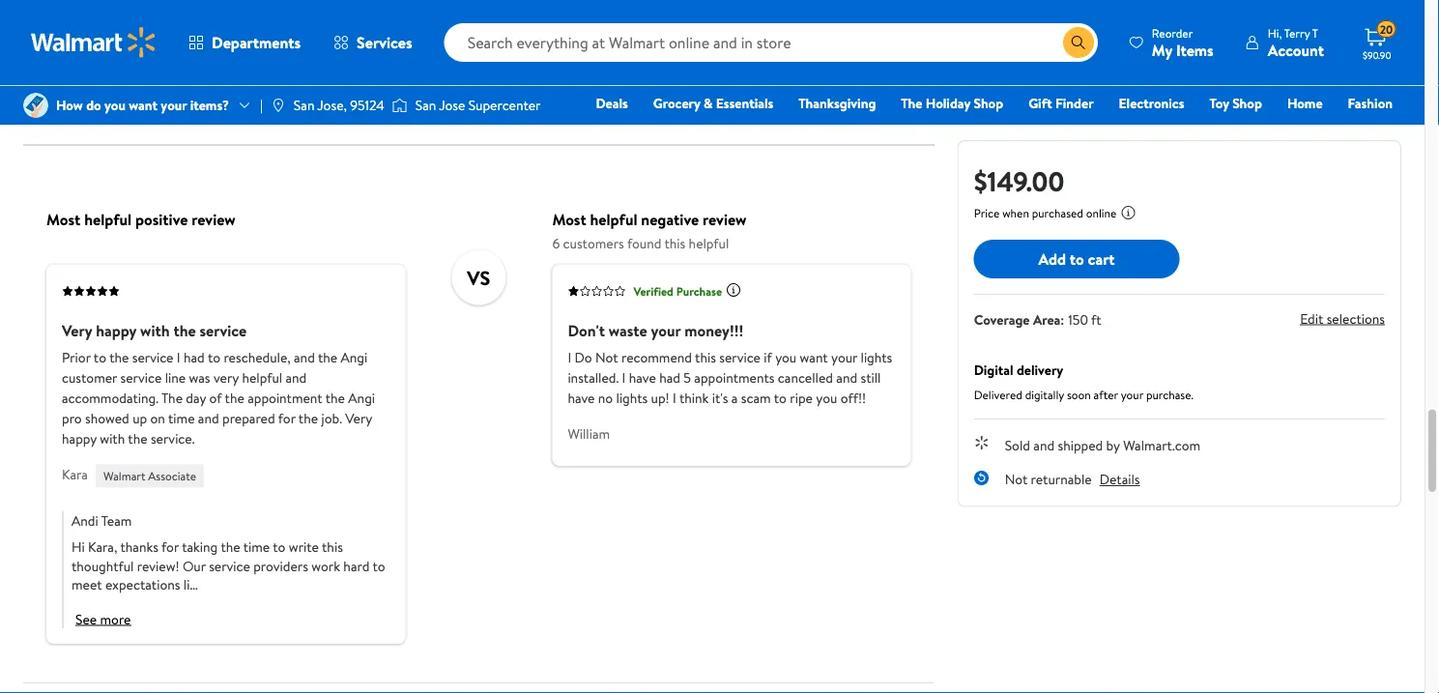 Task type: describe. For each thing, give the bounding box(es) containing it.
account
[[1268, 39, 1324, 60]]

time inside very happy with the service prior to the service i had to reschedule, and the angi customer service line was very helpful and accommodating. the day of the appointment the angi pro showed up on time and prepared for the job. very happy with the service.
[[168, 409, 195, 428]]

area
[[1033, 310, 1061, 329]]

0 vertical spatial a
[[201, 74, 207, 93]]

the up appointment
[[318, 348, 338, 367]]

grocery
[[653, 94, 700, 113]]

thanksgiving
[[799, 94, 876, 113]]

your up off!! on the bottom right
[[831, 348, 858, 367]]

most helpful negative review 6 customers found this helpful
[[552, 209, 747, 253]]

positive
[[135, 209, 188, 230]]

gift
[[1029, 94, 1052, 113]]

selections
[[1327, 309, 1385, 327]]

helpful down negative
[[689, 234, 729, 253]]

2 shop from the left
[[1233, 94, 1262, 113]]

i right the up!
[[673, 389, 677, 408]]

1 shop from the left
[[974, 94, 1004, 113]]

had inside very happy with the service prior to the service i had to reschedule, and the angi customer service line was very helpful and accommodating. the day of the appointment the angi pro showed up on time and prepared for the job. very happy with the service.
[[184, 348, 205, 367]]

items?
[[190, 96, 229, 115]]

2 vertical spatial you
[[816, 389, 838, 408]]

the left job. at the left bottom
[[299, 409, 318, 428]]

stars
[[495, 7, 523, 25]]

do
[[86, 96, 101, 115]]

after
[[1094, 387, 1118, 403]]

providers
[[253, 557, 308, 575]]

to up "very"
[[208, 348, 220, 367]]

prepared
[[222, 409, 275, 428]]

purchased
[[1032, 205, 1084, 221]]

the inside andi team hi kara, thanks for taking the time to write this thoughtful review! our service providers work hard to meet expectations li...
[[221, 538, 240, 557]]

a inside don't waste your money!!! i do not recommend this service if you want your lights installed. i have had 5 appointments cancelled and still have no lights up! i think it's a scam to ripe you off!!
[[732, 389, 738, 408]]

grocery & essentials link
[[645, 93, 782, 114]]

still
[[861, 369, 881, 387]]

how
[[56, 96, 83, 115]]

verified purchase
[[634, 283, 722, 299]]

6
[[552, 234, 560, 253]]

your down write
[[161, 96, 187, 115]]

not inside don't waste your money!!! i do not recommend this service if you want your lights installed. i have had 5 appointments cancelled and still have no lights up! i think it's a scam to ripe you off!!
[[596, 348, 618, 367]]

debit
[[1277, 121, 1310, 140]]

i left do
[[568, 348, 571, 367]]

toy shop
[[1210, 94, 1262, 113]]

soon
[[1067, 387, 1091, 403]]

to up customer
[[94, 348, 106, 367]]

waste
[[609, 320, 647, 341]]

the down "up"
[[128, 429, 147, 448]]

gift finder
[[1029, 94, 1094, 113]]

this inside most helpful negative review 6 customers found this helpful
[[665, 234, 686, 253]]

the up customer
[[109, 348, 129, 367]]

the up job. at the left bottom
[[326, 389, 345, 408]]

no
[[598, 389, 613, 408]]

edit selections
[[1300, 309, 1385, 327]]

one debit
[[1245, 121, 1310, 140]]

most for most helpful positive review
[[46, 209, 81, 230]]

of
[[209, 389, 222, 408]]

see all reviews
[[40, 74, 125, 93]]

one debit link
[[1236, 120, 1319, 141]]

fashion registry
[[1170, 94, 1393, 140]]

ripe
[[790, 389, 813, 408]]

essentials
[[716, 94, 774, 113]]

andi team hi kara, thanks for taking the time to write this thoughtful review! our service providers work hard to meet expectations li...
[[72, 511, 385, 594]]

review inside write a review link
[[211, 74, 249, 93]]

0 horizontal spatial have
[[568, 389, 595, 408]]

toy shop link
[[1201, 93, 1271, 114]]

grocery & essentials
[[653, 94, 774, 113]]

0
[[909, 7, 917, 25]]

2
[[485, 7, 492, 25]]

details
[[1100, 470, 1140, 489]]

up
[[133, 409, 147, 428]]

0 horizontal spatial very
[[62, 320, 92, 341]]

helpful up customers
[[590, 209, 638, 230]]

recommend
[[622, 348, 692, 367]]

$90.90
[[1363, 48, 1392, 61]]

andi
[[72, 511, 98, 530]]

your inside 'digital delivery delivered digitally soon after your purchase.'
[[1121, 387, 1144, 403]]

very
[[214, 369, 239, 387]]

finder
[[1056, 94, 1094, 113]]

1 vertical spatial lights
[[616, 389, 648, 408]]

verified purchase information image
[[726, 282, 742, 298]]

shipped
[[1058, 436, 1103, 454]]

had inside don't waste your money!!! i do not recommend this service if you want your lights installed. i have had 5 appointments cancelled and still have no lights up! i think it's a scam to ripe you off!!
[[659, 369, 681, 387]]

1 horizontal spatial not
[[1005, 470, 1028, 489]]

add to cart button
[[974, 240, 1180, 278]]

see more button
[[75, 610, 131, 629]]

digital
[[974, 360, 1014, 379]]

associate
[[148, 468, 196, 485]]

the holiday shop
[[901, 94, 1004, 113]]

customers
[[563, 234, 624, 253]]

|
[[260, 96, 263, 115]]

150
[[1068, 310, 1088, 329]]

i inside very happy with the service prior to the service i had to reschedule, and the angi customer service line was very helpful and accommodating. the day of the appointment the angi pro showed up on time and prepared for the job. very happy with the service.
[[177, 348, 180, 367]]

service inside andi team hi kara, thanks for taking the time to write this thoughtful review! our service providers work hard to meet expectations li...
[[209, 557, 250, 575]]

san jose, 95124
[[294, 96, 384, 115]]

edit
[[1300, 309, 1324, 327]]

how do you want your items?
[[56, 96, 229, 115]]

william
[[568, 424, 610, 443]]

write a review
[[165, 74, 249, 93]]

1 horizontal spatial you
[[775, 348, 797, 367]]

write a review link
[[149, 70, 266, 98]]

most for most helpful negative review 6 customers found this helpful
[[552, 209, 587, 230]]

showed
[[85, 409, 129, 428]]

price when purchased online
[[974, 205, 1117, 221]]

services
[[357, 32, 412, 53]]

service up reschedule,
[[200, 320, 247, 341]]

(21
[[85, 33, 99, 49]]

supercenter
[[469, 96, 541, 115]]

5 inside don't waste your money!!! i do not recommend this service if you want your lights installed. i have had 5 appointments cancelled and still have no lights up! i think it's a scam to ripe you off!!
[[684, 369, 691, 387]]

san for san jose, 95124
[[294, 96, 315, 115]]

ft
[[1091, 310, 1102, 329]]

walmart+
[[1335, 121, 1393, 140]]

1 horizontal spatial very
[[345, 409, 372, 428]]

one
[[1245, 121, 1274, 140]]

kara,
[[88, 538, 117, 557]]

the right of
[[225, 389, 244, 408]]

prior
[[62, 348, 91, 367]]

the up line
[[173, 320, 196, 341]]

0 vertical spatial 5
[[910, 28, 917, 47]]

deals link
[[587, 93, 637, 114]]

when
[[1003, 205, 1029, 221]]

off!!
[[841, 389, 866, 408]]

most helpful positive review
[[46, 209, 236, 230]]

work
[[311, 557, 340, 575]]



Task type: vqa. For each thing, say whether or not it's contained in the screenshot.
availability "dropdown button"
no



Task type: locate. For each thing, give the bounding box(es) containing it.
the
[[173, 320, 196, 341], [109, 348, 129, 367], [318, 348, 338, 367], [225, 389, 244, 408], [326, 389, 345, 408], [299, 409, 318, 428], [128, 429, 147, 448], [221, 538, 240, 557]]

hi
[[72, 538, 85, 557]]

 image
[[23, 93, 48, 118], [271, 98, 286, 113]]

review for most helpful negative review 6 customers found this helpful
[[703, 209, 747, 230]]

0 vertical spatial very
[[62, 320, 92, 341]]

review inside most helpful negative review 6 customers found this helpful
[[703, 209, 747, 230]]

1 vertical spatial 5
[[684, 369, 691, 387]]

0 vertical spatial this
[[665, 234, 686, 253]]

not
[[596, 348, 618, 367], [1005, 470, 1028, 489]]

Walmart Site-Wide search field
[[444, 23, 1098, 62]]

meet
[[72, 575, 102, 594]]

registry
[[1170, 121, 1220, 140]]

see for see all reviews
[[40, 74, 61, 93]]

0 horizontal spatial 5
[[684, 369, 691, 387]]

1 vertical spatial very
[[345, 409, 372, 428]]

have down "recommend"
[[629, 369, 656, 387]]

1 horizontal spatial most
[[552, 209, 587, 230]]

san left "jose,"
[[294, 96, 315, 115]]

have down installed.
[[568, 389, 595, 408]]

lights up still
[[861, 348, 893, 367]]

very
[[62, 320, 92, 341], [345, 409, 372, 428]]

1 vertical spatial the
[[161, 389, 183, 408]]

1 horizontal spatial time
[[243, 538, 270, 557]]

had up was
[[184, 348, 205, 367]]

reorder my items
[[1152, 25, 1214, 60]]

san for san jose supercenter
[[415, 96, 436, 115]]

negative
[[641, 209, 699, 230]]

1 most from the left
[[46, 209, 81, 230]]

see
[[40, 74, 61, 93], [75, 610, 97, 629]]

appointment
[[248, 389, 322, 408]]

0 horizontal spatial time
[[168, 409, 195, 428]]

review!
[[137, 557, 179, 575]]

the left holiday on the top of the page
[[901, 94, 923, 113]]

shop right toy
[[1233, 94, 1262, 113]]

i right installed.
[[622, 369, 626, 387]]

t
[[1313, 25, 1319, 41]]

to left ripe
[[774, 389, 787, 408]]

0 vertical spatial want
[[129, 96, 158, 115]]

details button
[[1100, 470, 1140, 489]]

add to cart
[[1039, 248, 1115, 270]]

0 horizontal spatial see
[[40, 74, 61, 93]]

for left "taking"
[[161, 538, 179, 557]]

most
[[46, 209, 81, 230], [552, 209, 587, 230]]

1 san from the left
[[294, 96, 315, 115]]

this down money!!!
[[695, 348, 716, 367]]

a right it's
[[732, 389, 738, 408]]

happy down pro
[[62, 429, 97, 448]]

service
[[200, 320, 247, 341], [132, 348, 173, 367], [719, 348, 761, 367], [120, 369, 162, 387], [209, 557, 250, 575]]

cancelled
[[778, 369, 833, 387]]

vs
[[467, 264, 490, 291]]

for inside andi team hi kara, thanks for taking the time to write this thoughtful review! our service providers work hard to meet expectations li...
[[161, 538, 179, 557]]

jose,
[[317, 96, 347, 115]]

reschedule,
[[224, 348, 291, 367]]

0 horizontal spatial with
[[100, 429, 125, 448]]

0 horizontal spatial a
[[201, 74, 207, 93]]

service up appointments
[[719, 348, 761, 367]]

1 horizontal spatial want
[[800, 348, 828, 367]]

0 horizontal spatial lights
[[616, 389, 648, 408]]

san left jose
[[415, 96, 436, 115]]

1 horizontal spatial see
[[75, 610, 97, 629]]

0 vertical spatial not
[[596, 348, 618, 367]]

had
[[184, 348, 205, 367], [659, 369, 681, 387]]

it's
[[712, 389, 728, 408]]

1 vertical spatial want
[[800, 348, 828, 367]]

reorder
[[1152, 25, 1193, 41]]

to right hard
[[373, 557, 385, 575]]

1 vertical spatial happy
[[62, 429, 97, 448]]

2 most from the left
[[552, 209, 587, 230]]

taking
[[182, 538, 218, 557]]

service.
[[151, 429, 195, 448]]

1 vertical spatial a
[[732, 389, 738, 408]]

5 down 0
[[910, 28, 917, 47]]

departments button
[[172, 19, 317, 66]]

installed.
[[568, 369, 619, 387]]

5 up 'think'
[[684, 369, 691, 387]]

sold and shipped by walmart.com
[[1005, 436, 1201, 454]]

write
[[289, 538, 319, 557]]

had up the up!
[[659, 369, 681, 387]]

to left the write
[[273, 538, 286, 557]]

2 san from the left
[[415, 96, 436, 115]]

see left all
[[40, 74, 61, 93]]

for down appointment
[[278, 409, 296, 428]]

0 vertical spatial you
[[104, 96, 126, 115]]

0 horizontal spatial for
[[161, 538, 179, 557]]

 image left 'how'
[[23, 93, 48, 118]]

you right "if"
[[775, 348, 797, 367]]

Search search field
[[444, 23, 1098, 62]]

a up items? at the left top of page
[[201, 74, 207, 93]]

1 horizontal spatial shop
[[1233, 94, 1262, 113]]

to left cart
[[1070, 248, 1084, 270]]

1 horizontal spatial for
[[278, 409, 296, 428]]

returnable
[[1031, 470, 1092, 489]]

helpful down reschedule,
[[242, 369, 282, 387]]

gift finder link
[[1020, 93, 1103, 114]]

this inside don't waste your money!!! i do not recommend this service if you want your lights installed. i have had 5 appointments cancelled and still have no lights up! i think it's a scam to ripe you off!!
[[695, 348, 716, 367]]

1
[[485, 28, 489, 47]]

if
[[764, 348, 772, 367]]

very right job. at the left bottom
[[345, 409, 372, 428]]

time up service.
[[168, 409, 195, 428]]

job.
[[321, 409, 342, 428]]

walmart image
[[31, 27, 157, 58]]

not down the 'sold'
[[1005, 470, 1028, 489]]

you right do
[[104, 96, 126, 115]]

1 vertical spatial this
[[695, 348, 716, 367]]

want
[[129, 96, 158, 115], [800, 348, 828, 367]]

review
[[211, 74, 249, 93], [192, 209, 236, 230], [703, 209, 747, 230]]

review right positive
[[192, 209, 236, 230]]

time
[[168, 409, 195, 428], [243, 538, 270, 557]]

for inside very happy with the service prior to the service i had to reschedule, and the angi customer service line was very helpful and accommodating. the day of the appointment the angi pro showed up on time and prepared for the job. very happy with the service.
[[278, 409, 296, 428]]

want up cancelled
[[800, 348, 828, 367]]

1 horizontal spatial 5
[[910, 28, 917, 47]]

want right do
[[129, 96, 158, 115]]

1 horizontal spatial a
[[732, 389, 738, 408]]

2 stars
[[485, 7, 523, 25]]

with
[[140, 320, 170, 341], [100, 429, 125, 448]]

electronics
[[1119, 94, 1185, 113]]

0 horizontal spatial had
[[184, 348, 205, 367]]

by
[[1106, 436, 1120, 454]]

up!
[[651, 389, 670, 408]]

0 vertical spatial the
[[901, 94, 923, 113]]

0 horizontal spatial most
[[46, 209, 81, 230]]

the down line
[[161, 389, 183, 408]]

0 vertical spatial see
[[40, 74, 61, 93]]

see all reviews link
[[23, 70, 141, 98]]

don't
[[568, 320, 605, 341]]

li...
[[183, 575, 198, 594]]

reviews
[[81, 74, 125, 93]]

to
[[1070, 248, 1084, 270], [94, 348, 106, 367], [208, 348, 220, 367], [774, 389, 787, 408], [273, 538, 286, 557], [373, 557, 385, 575]]

 image for how
[[23, 93, 48, 118]]

1 horizontal spatial have
[[629, 369, 656, 387]]

helpful inside very happy with the service prior to the service i had to reschedule, and the angi customer service line was very helpful and accommodating. the day of the appointment the angi pro showed up on time and prepared for the job. very happy with the service.
[[242, 369, 282, 387]]

search icon image
[[1071, 35, 1086, 50]]

0 horizontal spatial you
[[104, 96, 126, 115]]

1 vertical spatial have
[[568, 389, 595, 408]]

review right negative
[[703, 209, 747, 230]]

1 vertical spatial see
[[75, 610, 97, 629]]

0 horizontal spatial san
[[294, 96, 315, 115]]

thanksgiving link
[[790, 93, 885, 114]]

time left the write
[[243, 538, 270, 557]]

scam
[[741, 389, 771, 408]]

most inside most helpful negative review 6 customers found this helpful
[[552, 209, 587, 230]]

happy up customer
[[96, 320, 136, 341]]

expectations
[[105, 575, 180, 594]]

see inside 'link'
[[40, 74, 61, 93]]

helpful
[[84, 209, 132, 230], [590, 209, 638, 230], [689, 234, 729, 253], [242, 369, 282, 387]]

cart
[[1088, 248, 1115, 270]]

0 horizontal spatial the
[[161, 389, 183, 408]]

see left more
[[75, 610, 97, 629]]

lights right no
[[616, 389, 648, 408]]

service left line
[[120, 369, 162, 387]]

jose
[[439, 96, 465, 115]]

1 horizontal spatial  image
[[271, 98, 286, 113]]

home
[[1288, 94, 1323, 113]]

very happy with the service prior to the service i had to reschedule, and the angi customer service line was very helpful and accommodating. the day of the appointment the angi pro showed up on time and prepared for the job. very happy with the service.
[[62, 320, 375, 448]]

very up the prior
[[62, 320, 92, 341]]

0 horizontal spatial this
[[322, 538, 343, 557]]

(21 reviews)
[[85, 33, 143, 49]]

angi up job. at the left bottom
[[341, 348, 368, 367]]

1 vertical spatial you
[[775, 348, 797, 367]]

want inside don't waste your money!!! i do not recommend this service if you want your lights installed. i have had 5 appointments cancelled and still have no lights up! i think it's a scam to ripe you off!!
[[800, 348, 828, 367]]

2 horizontal spatial this
[[695, 348, 716, 367]]

progress bar
[[547, 36, 898, 40]]

i up line
[[177, 348, 180, 367]]

this right the write
[[322, 538, 343, 557]]

0 vertical spatial lights
[[861, 348, 893, 367]]

this
[[665, 234, 686, 253], [695, 348, 716, 367], [322, 538, 343, 557]]

do
[[575, 348, 592, 367]]

1 horizontal spatial had
[[659, 369, 681, 387]]

1 horizontal spatial the
[[901, 94, 923, 113]]

walmart+ link
[[1327, 120, 1402, 141]]

0 vertical spatial with
[[140, 320, 170, 341]]

coverage
[[974, 310, 1030, 329]]

hi,
[[1268, 25, 1282, 41]]

1 vertical spatial for
[[161, 538, 179, 557]]

with up line
[[140, 320, 170, 341]]

this inside andi team hi kara, thanks for taking the time to write this thoughtful review! our service providers work hard to meet expectations li...
[[322, 538, 343, 557]]

purchase
[[676, 283, 722, 299]]

 image for san
[[271, 98, 286, 113]]

0 horizontal spatial shop
[[974, 94, 1004, 113]]

shop right holiday on the top of the page
[[974, 94, 1004, 113]]

the inside very happy with the service prior to the service i had to reschedule, and the angi customer service line was very helpful and accommodating. the day of the appointment the angi pro showed up on time and prepared for the job. very happy with the service.
[[161, 389, 183, 408]]

all
[[64, 74, 78, 93]]

and inside don't waste your money!!! i do not recommend this service if you want your lights installed. i have had 5 appointments cancelled and still have no lights up! i think it's a scam to ripe you off!!
[[836, 369, 858, 387]]

the right "taking"
[[221, 538, 240, 557]]

1 horizontal spatial lights
[[861, 348, 893, 367]]

review for most helpful positive review
[[192, 209, 236, 230]]

0 vertical spatial for
[[278, 409, 296, 428]]

thanks
[[120, 538, 158, 557]]

0 vertical spatial time
[[168, 409, 195, 428]]

1 vertical spatial time
[[243, 538, 270, 557]]

0 vertical spatial happy
[[96, 320, 136, 341]]

deals
[[596, 94, 628, 113]]

helpful left positive
[[84, 209, 132, 230]]

1 horizontal spatial san
[[415, 96, 436, 115]]

not right do
[[596, 348, 618, 367]]

legal information image
[[1121, 205, 1136, 220]]

 image right |
[[271, 98, 286, 113]]

service inside don't waste your money!!! i do not recommend this service if you want your lights installed. i have had 5 appointments cancelled and still have no lights up! i think it's a scam to ripe you off!!
[[719, 348, 761, 367]]

to inside button
[[1070, 248, 1084, 270]]

service right our
[[209, 557, 250, 575]]

line
[[165, 369, 186, 387]]

2 vertical spatial this
[[322, 538, 343, 557]]

walmart
[[103, 468, 145, 485]]

don't waste your money!!! i do not recommend this service if you want your lights installed. i have had 5 appointments cancelled and still have no lights up! i think it's a scam to ripe you off!!
[[568, 320, 893, 408]]

0 vertical spatial had
[[184, 348, 205, 367]]

see for see more
[[75, 610, 97, 629]]

this down negative
[[665, 234, 686, 253]]

1 vertical spatial not
[[1005, 470, 1028, 489]]

1 vertical spatial with
[[100, 429, 125, 448]]

2 horizontal spatial you
[[816, 389, 838, 408]]

0 vertical spatial angi
[[341, 348, 368, 367]]

0 vertical spatial have
[[629, 369, 656, 387]]

time inside andi team hi kara, thanks for taking the time to write this thoughtful review! our service providers work hard to meet expectations li...
[[243, 538, 270, 557]]

price
[[974, 205, 1000, 221]]

team
[[101, 511, 132, 530]]

1 horizontal spatial with
[[140, 320, 170, 341]]

0 horizontal spatial want
[[129, 96, 158, 115]]

your up "recommend"
[[651, 320, 681, 341]]

fashion link
[[1339, 93, 1402, 114]]

review up items? at the left top of page
[[211, 74, 249, 93]]

(21 reviews) link
[[23, 29, 143, 50]]

1 horizontal spatial this
[[665, 234, 686, 253]]

delivered
[[974, 387, 1023, 403]]

1 vertical spatial had
[[659, 369, 681, 387]]

1 star
[[485, 28, 514, 47]]

digitally
[[1025, 387, 1064, 403]]

you right ripe
[[816, 389, 838, 408]]

angi right appointment
[[348, 389, 375, 408]]

with down 'showed'
[[100, 429, 125, 448]]

star
[[492, 28, 514, 47]]

to inside don't waste your money!!! i do not recommend this service if you want your lights installed. i have had 5 appointments cancelled and still have no lights up! i think it's a scam to ripe you off!!
[[774, 389, 787, 408]]

1 vertical spatial angi
[[348, 389, 375, 408]]

service up line
[[132, 348, 173, 367]]

0 horizontal spatial  image
[[23, 93, 48, 118]]

the holiday shop link
[[893, 93, 1012, 114]]

your right after
[[1121, 387, 1144, 403]]

 image
[[392, 96, 408, 115]]

our
[[183, 557, 206, 575]]

0 horizontal spatial not
[[596, 348, 618, 367]]



